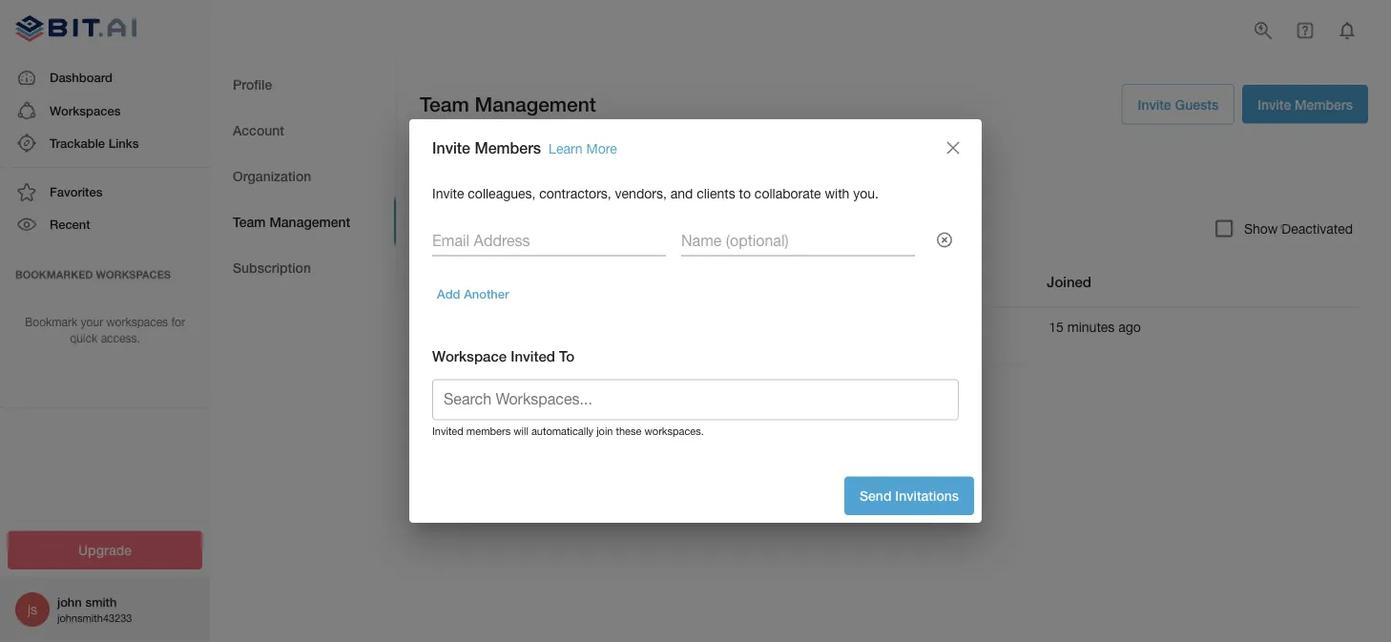 Task type: locate. For each thing, give the bounding box(es) containing it.
1 vertical spatial members
[[475, 138, 541, 157]]

send
[[860, 488, 892, 504]]

bookmarked
[[15, 268, 93, 281]]

another
[[464, 286, 509, 301]]

invited
[[511, 348, 555, 365], [432, 425, 464, 437]]

account
[[233, 122, 284, 138]]

management
[[475, 92, 596, 116], [269, 214, 350, 229]]

with
[[825, 185, 850, 201]]

to
[[559, 348, 575, 365]]

add another
[[437, 286, 509, 301]]

invite left colleagues,
[[432, 185, 464, 201]]

workspaces
[[106, 315, 168, 329]]

invited members will automatically join these workspaces.
[[432, 425, 704, 437]]

0 vertical spatial invited
[[511, 348, 555, 365]]

Name (optional) text field
[[681, 226, 915, 256]]

show deactivated
[[1244, 221, 1353, 236]]

johnsmith43233@gmail.com
[[479, 340, 611, 353]]

team management up invite members learn more
[[420, 92, 596, 116]]

invite up colleagues,
[[432, 138, 471, 157]]

send invitations
[[860, 488, 959, 504]]

invite
[[1138, 96, 1172, 112], [1258, 96, 1291, 112], [432, 138, 471, 157], [432, 185, 464, 201]]

to
[[739, 185, 751, 201]]

search workspaces...
[[444, 390, 592, 408]]

team up invite members learn more
[[420, 92, 469, 116]]

tab list
[[210, 61, 396, 290], [420, 147, 1368, 193]]

your
[[81, 315, 103, 329]]

invite for invite guests
[[1138, 96, 1172, 112]]

0 horizontal spatial team management
[[233, 214, 350, 229]]

1 vertical spatial team
[[233, 214, 266, 229]]

members inside button
[[1295, 96, 1353, 112]]

team management down organization link
[[233, 214, 350, 229]]

invited down search
[[432, 425, 464, 437]]

1 horizontal spatial invited
[[511, 348, 555, 365]]

clients
[[697, 185, 735, 201]]

0 horizontal spatial members
[[475, 138, 541, 157]]

0 horizontal spatial tab list
[[210, 61, 396, 290]]

quick
[[70, 331, 98, 345]]

members
[[467, 425, 511, 437]]

0 horizontal spatial invited
[[432, 425, 464, 437]]

colleagues,
[[468, 185, 536, 201]]

0 vertical spatial team management
[[420, 92, 596, 116]]

0 horizontal spatial management
[[269, 214, 350, 229]]

Search Members... search field
[[464, 209, 802, 248]]

invite inside the invite members button
[[1258, 96, 1291, 112]]

account link
[[210, 107, 396, 153]]

dashboard
[[50, 70, 113, 85]]

invitations
[[895, 488, 959, 504]]

workspaces
[[96, 268, 171, 281]]

invited left to
[[511, 348, 555, 365]]

management up invite members learn more
[[475, 92, 596, 116]]

trackable links
[[50, 135, 139, 150]]

recent button
[[0, 208, 210, 241]]

invite members dialog
[[409, 119, 982, 523]]

0 vertical spatial team
[[420, 92, 469, 116]]

members inside dialog
[[475, 138, 541, 157]]

workspaces...
[[496, 390, 592, 408]]

subscription link
[[210, 244, 396, 290]]

team
[[420, 92, 469, 116], [233, 214, 266, 229]]

1 horizontal spatial members
[[1295, 96, 1353, 112]]

workspaces button
[[0, 94, 210, 127]]

management down organization link
[[269, 214, 350, 229]]

send invitations button
[[845, 477, 974, 516]]

1 horizontal spatial team
[[420, 92, 469, 116]]

invite inside invite guests button
[[1138, 96, 1172, 112]]

1 horizontal spatial management
[[475, 92, 596, 116]]

15
[[1049, 319, 1064, 334]]

invite for invite members
[[1258, 96, 1291, 112]]

subscription
[[233, 259, 311, 275]]

contractors,
[[539, 185, 611, 201]]

these
[[616, 425, 642, 437]]

members
[[1295, 96, 1353, 112], [475, 138, 541, 157]]

collaborate
[[755, 185, 821, 201]]

team management
[[420, 92, 596, 116], [233, 214, 350, 229]]

more
[[586, 140, 617, 156]]

search
[[444, 390, 492, 408]]

0 vertical spatial members
[[1295, 96, 1353, 112]]

invite left guests
[[1138, 96, 1172, 112]]

0 horizontal spatial team
[[233, 214, 266, 229]]

team management link
[[210, 198, 396, 244]]

1 vertical spatial management
[[269, 214, 350, 229]]

invite guests
[[1138, 96, 1219, 112]]

invite right guests
[[1258, 96, 1291, 112]]

invite members button
[[1243, 85, 1368, 124]]

trackable links button
[[0, 127, 210, 160]]

team up subscription
[[233, 214, 266, 229]]

deactivated
[[1282, 221, 1353, 236]]

0 vertical spatial management
[[475, 92, 596, 116]]



Task type: describe. For each thing, give the bounding box(es) containing it.
invite for invite colleagues, contractors, vendors, and clients to collaborate with you.
[[432, 185, 464, 201]]

show
[[1244, 221, 1278, 236]]

Email Address text field
[[432, 226, 666, 256]]

johnsmith43233
[[57, 612, 132, 625]]

john
[[57, 595, 82, 610]]

bookmarked workspaces
[[15, 268, 171, 281]]

add another button
[[432, 279, 514, 308]]

tab list containing profile
[[210, 61, 396, 290]]

invite members learn more
[[432, 138, 617, 157]]

and
[[671, 185, 693, 201]]

smith
[[85, 595, 117, 610]]

profile
[[233, 76, 272, 92]]

john smith johnsmith43233
[[57, 595, 132, 625]]

invite for invite members learn more
[[432, 138, 471, 157]]

js
[[28, 602, 37, 617]]

bookmark
[[25, 315, 78, 329]]

invite colleagues, contractors, vendors, and clients to collaborate with you.
[[432, 185, 879, 201]]

minutes
[[1068, 319, 1115, 334]]

members for invite members learn more
[[475, 138, 541, 157]]

add
[[437, 286, 461, 301]]

learn more link
[[549, 140, 617, 156]]

management inside tab list
[[269, 214, 350, 229]]

1 horizontal spatial tab list
[[420, 147, 1368, 193]]

will
[[514, 425, 529, 437]]

workspace invited to
[[432, 348, 575, 365]]

workspaces.
[[645, 425, 704, 437]]

name
[[435, 273, 474, 290]]

learn
[[549, 140, 583, 156]]

for
[[171, 315, 185, 329]]

workspaces
[[50, 103, 121, 118]]

profile link
[[210, 61, 396, 107]]

guests
[[1175, 96, 1219, 112]]

15 minutes ago
[[1049, 319, 1141, 334]]

vendors,
[[615, 185, 667, 201]]

1 vertical spatial invited
[[432, 425, 464, 437]]

organization link
[[210, 153, 396, 198]]

automatically
[[531, 425, 594, 437]]

invite members
[[1258, 96, 1353, 112]]

1 horizontal spatial team management
[[420, 92, 596, 116]]

you.
[[853, 185, 879, 201]]

invite guests button
[[1122, 84, 1235, 125]]

joined
[[1047, 273, 1092, 290]]

1 vertical spatial team management
[[233, 214, 350, 229]]

join
[[597, 425, 613, 437]]

favorites
[[50, 184, 102, 199]]

members for invite members
[[1295, 96, 1353, 112]]

upgrade
[[78, 543, 132, 558]]

links
[[108, 135, 139, 150]]

ago
[[1119, 319, 1141, 334]]

upgrade button
[[8, 531, 202, 570]]

access.
[[101, 331, 140, 345]]

trackable
[[50, 135, 105, 150]]

favorites button
[[0, 176, 210, 208]]

recent
[[50, 217, 90, 232]]

dashboard button
[[0, 62, 210, 94]]

organization
[[233, 168, 311, 183]]

bookmark your workspaces for quick access.
[[25, 315, 185, 345]]

workspace
[[432, 348, 507, 365]]



Task type: vqa. For each thing, say whether or not it's contained in the screenshot.
the clients
yes



